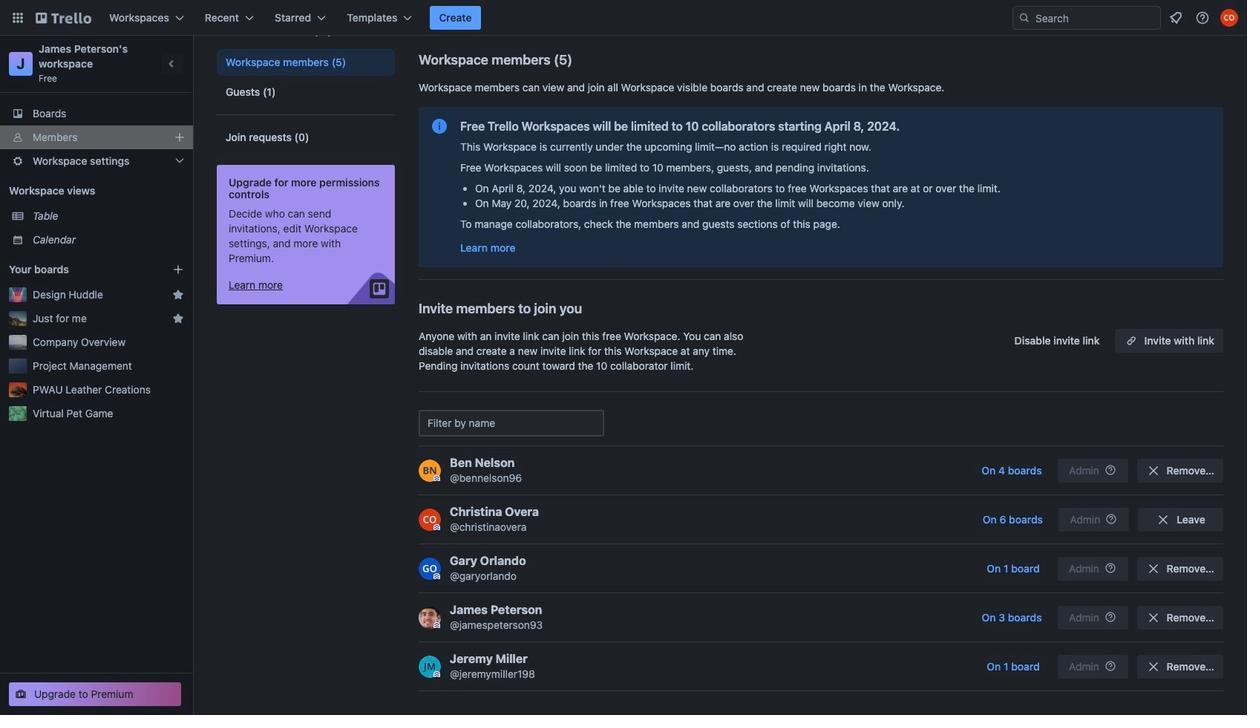 Task type: locate. For each thing, give the bounding box(es) containing it.
this member is an admin of this workspace. image
[[434, 524, 440, 531]]

this member is an admin of this workspace. image
[[434, 475, 440, 482], [434, 573, 440, 580], [434, 622, 440, 629], [434, 671, 440, 678]]

2 starred icon image from the top
[[172, 313, 184, 325]]

jeremy miller (jeremymiller198) image
[[419, 656, 441, 678]]

primary element
[[0, 0, 1248, 36]]

christina overa (christinaovera) image
[[419, 508, 441, 531]]

this member is an admin of this workspace. image up christina overa (christinaovera) image
[[434, 475, 440, 482]]

4 this member is an admin of this workspace. image from the top
[[434, 671, 440, 678]]

this member is an admin of this workspace. image up james peterson (jamespeterson93) image
[[434, 573, 440, 580]]

1 this member is an admin of this workspace. image from the top
[[434, 475, 440, 482]]

this member is an admin of this workspace. image for 'jeremy miller (jeremymiller198)' icon
[[434, 671, 440, 678]]

christina overa (christinaovera) image
[[1221, 9, 1239, 27]]

1 vertical spatial starred icon image
[[172, 313, 184, 325]]

back to home image
[[36, 6, 91, 30]]

this member is an admin of this workspace. image up 'jeremy miller (jeremymiller198)' icon
[[434, 622, 440, 629]]

1 starred icon image from the top
[[172, 289, 184, 301]]

0 vertical spatial starred icon image
[[172, 289, 184, 301]]

workspace navigation collapse icon image
[[162, 53, 183, 74]]

starred icon image
[[172, 289, 184, 301], [172, 313, 184, 325]]

add board image
[[172, 264, 184, 276]]

2 this member is an admin of this workspace. image from the top
[[434, 573, 440, 580]]

search image
[[1019, 12, 1031, 24]]

this member is an admin of this workspace. image down james peterson (jamespeterson93) image
[[434, 671, 440, 678]]

3 this member is an admin of this workspace. image from the top
[[434, 622, 440, 629]]

0 notifications image
[[1168, 9, 1186, 27]]

Filter by name text field
[[419, 410, 605, 437]]



Task type: vqa. For each thing, say whether or not it's contained in the screenshot.
Jeremy Miller (jeremymiller198) IMAGE
yes



Task type: describe. For each thing, give the bounding box(es) containing it.
open information menu image
[[1196, 10, 1211, 25]]

this member is an admin of this workspace. image for ben nelson (bennelson96) icon at bottom
[[434, 475, 440, 482]]

ben nelson (bennelson96) image
[[419, 459, 441, 482]]

Search field
[[1031, 7, 1161, 28]]

this member is an admin of this workspace. image for gary orlando (garyorlando) image
[[434, 573, 440, 580]]

your boards with 6 items element
[[9, 261, 150, 279]]

gary orlando (garyorlando) image
[[419, 557, 441, 580]]

james peterson (jamespeterson93) image
[[419, 606, 441, 629]]

this member is an admin of this workspace. image for james peterson (jamespeterson93) image
[[434, 622, 440, 629]]



